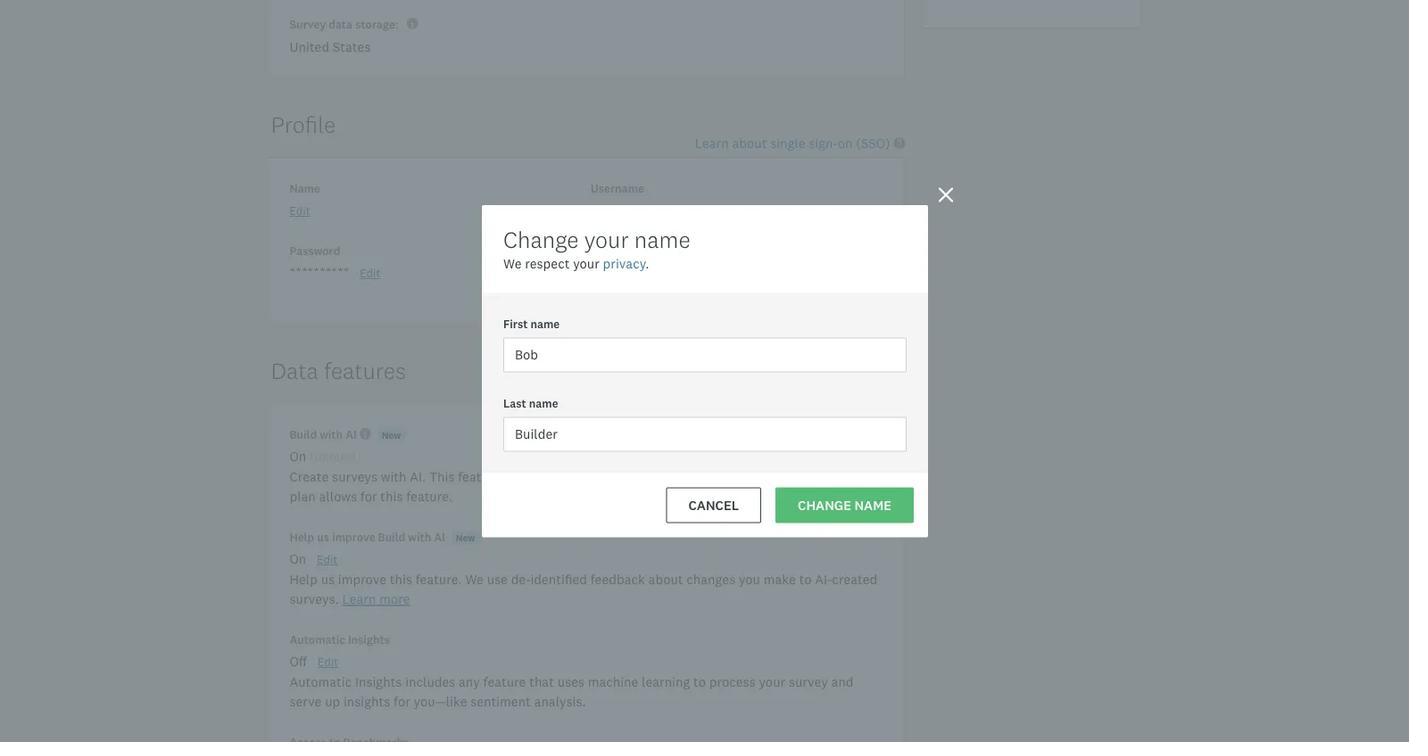 Task type: describe. For each thing, give the bounding box(es) containing it.
2 automatic from the top
[[290, 674, 352, 690]]

email b0bth3builder2k23@gmail.com verified
[[591, 244, 778, 301]]

first
[[503, 317, 528, 331]]

use
[[487, 572, 508, 587]]

å
[[935, 184, 957, 205]]

email
[[591, 244, 621, 257]]

edit inside help us improve build with ai new on edit
[[317, 553, 338, 567]]

build with ai i
[[290, 428, 371, 441]]

sentiment
[[471, 694, 531, 710]]

help for help us improve build with ai new on edit
[[290, 530, 314, 544]]

is
[[504, 469, 514, 485]]

.
[[645, 256, 649, 272]]

learning
[[642, 674, 690, 690]]

1 horizontal spatial with
[[381, 469, 407, 485]]

edit inside automatic insights off edit automatic insights includes any feature that uses                             machine learning to process your survey and serve up insights for you—like sentiment analysis.
[[318, 656, 338, 669]]

plan
[[290, 489, 316, 505]]

on (default)
[[290, 449, 362, 465]]

sign-
[[809, 136, 838, 151]]

cancel link
[[666, 488, 761, 523]]

your left privacy
[[573, 256, 600, 272]]

uses
[[558, 674, 585, 690]]

united states
[[290, 39, 371, 54]]

password
[[290, 244, 340, 257]]

we inside help us improve this feature. we use de-identified feedback about changes you make to ai-created surveys.
[[465, 572, 484, 587]]

1 vertical spatial insights
[[355, 674, 402, 690]]

verified
[[591, 285, 648, 301]]

0 vertical spatial ai
[[346, 428, 357, 441]]

changes
[[687, 572, 736, 587]]

this
[[429, 469, 455, 485]]

learn about single sign-on (sso) link
[[695, 136, 894, 151]]

2 vertical spatial learn
[[342, 592, 376, 607]]

build inside help us improve build with ai new on edit
[[378, 530, 405, 544]]

feature inside automatic insights off edit automatic insights includes any feature that uses                             machine learning to process your survey and serve up insights for you—like sentiment analysis.
[[483, 674, 526, 690]]

to inside automatic insights off edit automatic insights includes any feature that uses                             machine learning to process your survey and serve up insights for you—like sentiment analysis.
[[693, 674, 706, 690]]

2 b0bth3builder2k23@gmail.com from the top
[[591, 265, 778, 281]]

any
[[459, 674, 480, 690]]

to inside help us improve this feature. we use de-identified feedback about changes you make to ai-created surveys.
[[799, 572, 812, 587]]

edit link for b0bth3builder2k23@gmail.com
[[789, 204, 810, 218]]

i for storage:
[[407, 18, 418, 29]]

process
[[709, 674, 756, 690]]

make
[[764, 572, 796, 587]]

your inside about how your account's plan allows for this feature.
[[778, 469, 804, 485]]

privacy link
[[603, 256, 645, 272]]

data features
[[271, 358, 406, 384]]

change name link
[[776, 488, 914, 523]]

analysis.
[[534, 694, 586, 710]]

this inside about how your account's plan allows for this feature.
[[381, 489, 403, 505]]

account's
[[807, 469, 865, 485]]

and
[[831, 674, 854, 690]]

edit link for name
[[290, 204, 310, 218]]

automatic insights off edit automatic insights includes any feature that uses                             machine learning to process your survey and serve up insights for you—like sentiment analysis.
[[290, 633, 854, 710]]

united
[[290, 39, 329, 54]]

0 horizontal spatial build
[[290, 428, 317, 441]]

edit for **********
[[360, 267, 381, 280]]

off
[[290, 654, 307, 670]]

å link
[[935, 184, 957, 205]]

states
[[333, 39, 371, 54]]

that
[[529, 674, 554, 690]]

(sso)
[[856, 136, 890, 151]]

last
[[503, 396, 526, 410]]

machine
[[588, 674, 638, 690]]

survey
[[789, 674, 828, 690]]

by
[[572, 469, 586, 485]]

cancel
[[689, 498, 739, 513]]

change your name we respect your privacy .
[[503, 227, 690, 272]]

improve for this
[[338, 572, 387, 587]]

about inside help us improve this feature. we use de-identified feedback about changes you make to ai-created surveys.
[[648, 572, 683, 587]]

help us improve build with ai new on edit
[[290, 530, 475, 567]]

new inside help us improve build with ai new on edit
[[456, 532, 475, 544]]

help us improve this feature. we use de-identified feedback about changes you make to ai-created surveys.
[[290, 572, 878, 607]]

identified
[[531, 572, 587, 587]]

help for help us improve this feature. we use de-identified feedback about changes you make to ai-created surveys.
[[290, 572, 318, 587]]

data
[[329, 17, 353, 31]]

on
[[838, 136, 853, 151]]

for inside automatic insights off edit automatic insights includes any feature that uses                             machine learning to process your survey and serve up insights for you—like sentiment analysis.
[[394, 694, 410, 710]]

name
[[290, 181, 320, 195]]

username
[[591, 181, 644, 195]]

for inside about how your account's plan allows for this feature.
[[360, 489, 377, 505]]

edit link right off
[[318, 656, 338, 669]]

openai.
[[590, 469, 637, 485]]

create
[[290, 469, 329, 485]]

change name
[[798, 498, 892, 513]]

you
[[739, 572, 760, 587]]

learn more link for create surveys with ai. this feature is powered by openai.
[[640, 469, 708, 485]]

learn inside profile learn about single sign-on (sso) ?
[[695, 136, 729, 151]]

change
[[798, 498, 851, 513]]

ai.
[[410, 469, 426, 485]]

us for help us improve build with ai new on edit
[[317, 530, 329, 544]]

1 b0bth3builder2k23@gmail.com from the top
[[591, 203, 778, 218]]

storage:
[[355, 17, 398, 31]]

edit for b0bth3builder2k23@gmail.com
[[789, 204, 810, 218]]

de-
[[511, 572, 531, 587]]

0 vertical spatial more
[[678, 469, 708, 485]]

ai inside help us improve build with ai new on edit
[[434, 530, 445, 544]]

0 vertical spatial feature
[[458, 469, 501, 485]]



Task type: vqa. For each thing, say whether or not it's contained in the screenshot.
and
yes



Task type: locate. For each thing, give the bounding box(es) containing it.
insights down learn more
[[348, 633, 390, 647]]

new right the build with ai i
[[382, 429, 401, 441]]

1 horizontal spatial i
[[407, 18, 418, 29]]

up
[[325, 694, 340, 710]]

on inside help us improve build with ai new on edit
[[290, 552, 306, 567]]

we left use
[[465, 572, 484, 587]]

1 help from the top
[[290, 530, 314, 544]]

survey
[[290, 17, 326, 31]]

how
[[750, 469, 774, 485]]

name right the first at the top
[[531, 317, 560, 331]]

1 vertical spatial more
[[379, 592, 410, 607]]

0 horizontal spatial learn
[[342, 592, 376, 607]]

2 on from the top
[[290, 552, 306, 567]]

i for ai
[[359, 428, 371, 440]]

edit link up surveys.
[[317, 553, 338, 567]]

edit for name
[[290, 204, 310, 218]]

with inside help us improve build with ai new on edit
[[408, 530, 431, 544]]

improve inside help us improve this feature. we use de-identified feedback about changes you make to ai-created surveys.
[[338, 572, 387, 587]]

learn more link
[[640, 469, 708, 485], [342, 592, 410, 607]]

improve up learn more
[[338, 572, 387, 587]]

1 vertical spatial with
[[381, 469, 407, 485]]

your inside automatic insights off edit automatic insights includes any feature that uses                             machine learning to process your survey and serve up insights for you—like sentiment analysis.
[[759, 674, 786, 690]]

learn more
[[342, 592, 410, 607]]

more
[[678, 469, 708, 485], [379, 592, 410, 607]]

automatic up up on the left bottom of the page
[[290, 674, 352, 690]]

feature. left use
[[416, 572, 462, 587]]

1 vertical spatial feature.
[[416, 572, 462, 587]]

0 vertical spatial this
[[381, 489, 403, 505]]

us inside help us improve this feature. we use de-identified feedback about changes you make to ai-created surveys.
[[321, 572, 335, 587]]

allows
[[319, 489, 357, 505]]

2 vertical spatial with
[[408, 530, 431, 544]]

about up cancel
[[712, 469, 746, 485]]

edit up surveys.
[[317, 553, 338, 567]]

to left process
[[693, 674, 706, 690]]

i inside the build with ai i
[[359, 428, 371, 440]]

you—like
[[414, 694, 467, 710]]

0 vertical spatial name
[[634, 227, 690, 253]]

create surveys with ai. this feature is powered by openai. learn more
[[290, 469, 708, 485]]

surveys.
[[290, 592, 339, 607]]

with up the (default)
[[320, 428, 343, 441]]

new
[[382, 429, 401, 441], [456, 532, 475, 544]]

edit down learn about single sign-on (sso) link on the top
[[789, 204, 810, 218]]

learn right openai.
[[640, 469, 674, 485]]

your up privacy
[[584, 227, 629, 253]]

edit link down learn about single sign-on (sso) link on the top
[[789, 204, 810, 218]]

0 horizontal spatial more
[[379, 592, 410, 607]]

1 automatic from the top
[[290, 633, 345, 647]]

edit down name
[[290, 204, 310, 218]]

1 vertical spatial learn
[[640, 469, 674, 485]]

1 horizontal spatial for
[[394, 694, 410, 710]]

for down surveys on the bottom
[[360, 489, 377, 505]]

about how your account's plan allows for this feature.
[[290, 469, 865, 505]]

1 horizontal spatial to
[[799, 572, 812, 587]]

we
[[503, 256, 522, 272], [465, 572, 484, 587]]

about
[[732, 136, 767, 151], [712, 469, 746, 485], [648, 572, 683, 587]]

0 horizontal spatial for
[[360, 489, 377, 505]]

your
[[584, 227, 629, 253], [573, 256, 600, 272], [778, 469, 804, 485], [759, 674, 786, 690]]

on up "create"
[[290, 449, 306, 465]]

1 vertical spatial help
[[290, 572, 318, 587]]

feature. inside about how your account's plan allows for this feature.
[[406, 489, 453, 505]]

1 vertical spatial this
[[390, 572, 412, 587]]

1 vertical spatial for
[[394, 694, 410, 710]]

i
[[407, 18, 418, 29], [359, 428, 371, 440]]

feature. down ai.
[[406, 489, 453, 505]]

edit link
[[290, 204, 310, 218], [789, 204, 810, 218], [360, 267, 381, 280], [317, 553, 338, 567], [318, 656, 338, 669]]

help
[[290, 530, 314, 544], [290, 572, 318, 587]]

0 horizontal spatial learn more link
[[342, 592, 410, 607]]

name up .
[[634, 227, 690, 253]]

edit link down name
[[290, 204, 310, 218]]

to left ai-
[[799, 572, 812, 587]]

name
[[855, 498, 892, 513]]

0 vertical spatial insights
[[348, 633, 390, 647]]

?
[[894, 137, 905, 149]]

includes
[[405, 674, 455, 690]]

learn right surveys.
[[342, 592, 376, 607]]

0 vertical spatial for
[[360, 489, 377, 505]]

0 vertical spatial automatic
[[290, 633, 345, 647]]

1 vertical spatial improve
[[338, 572, 387, 587]]

surveys
[[332, 469, 378, 485]]

about left single
[[732, 136, 767, 151]]

powered
[[517, 469, 568, 485]]

1 vertical spatial new
[[456, 532, 475, 544]]

feedback
[[591, 572, 645, 587]]

this up help us improve build with ai new on edit
[[381, 489, 403, 505]]

to
[[799, 572, 812, 587], [693, 674, 706, 690]]

learn more link for help us improve this feature. we use de-identified feedback about changes you make to ai-created surveys.
[[342, 592, 410, 607]]

new down create surveys with ai. this feature is powered by openai. learn more
[[456, 532, 475, 544]]

2 horizontal spatial with
[[408, 530, 431, 544]]

0 horizontal spatial i
[[359, 428, 371, 440]]

0 horizontal spatial to
[[693, 674, 706, 690]]

1 vertical spatial feature
[[483, 674, 526, 690]]

0 vertical spatial new
[[382, 429, 401, 441]]

for down includes at the bottom left
[[394, 694, 410, 710]]

2 help from the top
[[290, 572, 318, 587]]

feature.
[[406, 489, 453, 505], [416, 572, 462, 587]]

ai-
[[815, 572, 832, 587]]

learn more link down help us improve build with ai new on edit
[[342, 592, 410, 607]]

your right how
[[778, 469, 804, 485]]

None text field
[[503, 338, 907, 373], [503, 417, 907, 452], [503, 338, 907, 373], [503, 417, 907, 452]]

us up surveys.
[[321, 572, 335, 587]]

data
[[271, 358, 318, 384]]

0 vertical spatial build
[[290, 428, 317, 441]]

1 vertical spatial us
[[321, 572, 335, 587]]

0 vertical spatial learn
[[695, 136, 729, 151]]

1 vertical spatial about
[[712, 469, 746, 485]]

about inside profile learn about single sign-on (sso) ?
[[732, 136, 767, 151]]

we left respect
[[503, 256, 522, 272]]

help up surveys.
[[290, 572, 318, 587]]

b0bth3builder2k23@gmail.com up verified
[[591, 265, 778, 281]]

ai up the (default)
[[346, 428, 357, 441]]

0 vertical spatial help
[[290, 530, 314, 544]]

name for first name
[[531, 317, 560, 331]]

build up on (default)
[[290, 428, 317, 441]]

0 horizontal spatial with
[[320, 428, 343, 441]]

name inside change your name we respect your privacy .
[[634, 227, 690, 253]]

1 vertical spatial i
[[359, 428, 371, 440]]

i up the (default)
[[359, 428, 371, 440]]

0 vertical spatial feature.
[[406, 489, 453, 505]]

edit right off
[[318, 656, 338, 669]]

more up cancel
[[678, 469, 708, 485]]

2 horizontal spatial learn
[[695, 136, 729, 151]]

automatic up off
[[290, 633, 345, 647]]

0 vertical spatial to
[[799, 572, 812, 587]]

i inside survey data storage: i
[[407, 18, 418, 29]]

feature up sentiment
[[483, 674, 526, 690]]

name
[[634, 227, 690, 253], [531, 317, 560, 331], [529, 396, 558, 410]]

0 vertical spatial we
[[503, 256, 522, 272]]

help inside help us improve this feature. we use de-identified feedback about changes you make to ai-created surveys.
[[290, 572, 318, 587]]

1 horizontal spatial ai
[[434, 530, 445, 544]]

0 vertical spatial i
[[407, 18, 418, 29]]

0 vertical spatial about
[[732, 136, 767, 151]]

edit link for **********
[[360, 267, 381, 280]]

name for last name
[[529, 396, 558, 410]]

this inside help us improve this feature. we use de-identified feedback about changes you make to ai-created surveys.
[[390, 572, 412, 587]]

first name
[[503, 317, 560, 331]]

learn
[[695, 136, 729, 151], [640, 469, 674, 485], [342, 592, 376, 607]]

ai
[[346, 428, 357, 441], [434, 530, 445, 544]]

improve
[[332, 530, 375, 544], [338, 572, 387, 587]]

help inside help us improve build with ai new on edit
[[290, 530, 314, 544]]

i right storage:
[[407, 18, 418, 29]]

0 vertical spatial on
[[290, 449, 306, 465]]

build up learn more
[[378, 530, 405, 544]]

learn left single
[[695, 136, 729, 151]]

1 vertical spatial we
[[465, 572, 484, 587]]

with
[[320, 428, 343, 441], [381, 469, 407, 485], [408, 530, 431, 544]]

on up surveys.
[[290, 552, 306, 567]]

with left ai.
[[381, 469, 407, 485]]

b0bth3builder2k23@gmail.com
[[591, 203, 778, 218], [591, 265, 778, 281]]

help down plan
[[290, 530, 314, 544]]

your left survey
[[759, 674, 786, 690]]

2 vertical spatial name
[[529, 396, 558, 410]]

1 vertical spatial ai
[[434, 530, 445, 544]]

1 vertical spatial automatic
[[290, 674, 352, 690]]

us for help us improve this feature. we use de-identified feedback about changes you make to ai-created surveys.
[[321, 572, 335, 587]]

edit
[[290, 204, 310, 218], [789, 204, 810, 218], [360, 267, 381, 280], [317, 553, 338, 567], [318, 656, 338, 669]]

profile
[[271, 112, 336, 138]]

insights up insights
[[355, 674, 402, 690]]

with down ai.
[[408, 530, 431, 544]]

0 vertical spatial us
[[317, 530, 329, 544]]

(default)
[[310, 449, 362, 465]]

serve
[[290, 694, 322, 710]]

1 vertical spatial b0bth3builder2k23@gmail.com
[[591, 265, 778, 281]]

privacy
[[603, 256, 645, 272]]

0 horizontal spatial ai
[[346, 428, 357, 441]]

this up learn more
[[390, 572, 412, 587]]

improve down allows
[[332, 530, 375, 544]]

0 horizontal spatial new
[[382, 429, 401, 441]]

respect
[[525, 256, 570, 272]]

insights
[[344, 694, 390, 710]]

1 on from the top
[[290, 449, 306, 465]]

more down help us improve build with ai new on edit
[[379, 592, 410, 607]]

1 vertical spatial on
[[290, 552, 306, 567]]

b0bth3builder2k23@gmail.com up email b0bth3builder2k23@gmail.com verified
[[591, 203, 778, 218]]

ai down this
[[434, 530, 445, 544]]

for
[[360, 489, 377, 505], [394, 694, 410, 710]]

0 vertical spatial with
[[320, 428, 343, 441]]

0 vertical spatial improve
[[332, 530, 375, 544]]

about left "changes"
[[648, 572, 683, 587]]

1 horizontal spatial learn more link
[[640, 469, 708, 485]]

1 horizontal spatial new
[[456, 532, 475, 544]]

improve inside help us improve build with ai new on edit
[[332, 530, 375, 544]]

1 horizontal spatial build
[[378, 530, 405, 544]]

1 vertical spatial to
[[693, 674, 706, 690]]

change
[[503, 227, 579, 253]]

us down allows
[[317, 530, 329, 544]]

created
[[832, 572, 878, 587]]

profile learn about single sign-on (sso) ?
[[271, 112, 905, 151]]

feature left is
[[458, 469, 501, 485]]

name right last
[[529, 396, 558, 410]]

on
[[290, 449, 306, 465], [290, 552, 306, 567]]

learn more link up cancel
[[640, 469, 708, 485]]

0 horizontal spatial we
[[465, 572, 484, 587]]

us inside help us improve build with ai new on edit
[[317, 530, 329, 544]]

1 horizontal spatial we
[[503, 256, 522, 272]]

build
[[290, 428, 317, 441], [378, 530, 405, 544]]

**********
[[290, 265, 349, 281]]

improve for build
[[332, 530, 375, 544]]

we inside change your name we respect your privacy .
[[503, 256, 522, 272]]

edit link right **********
[[360, 267, 381, 280]]

edit right **********
[[360, 267, 381, 280]]

survey data storage: i
[[290, 17, 418, 31]]

1 horizontal spatial more
[[678, 469, 708, 485]]

1 vertical spatial learn more link
[[342, 592, 410, 607]]

2 vertical spatial about
[[648, 572, 683, 587]]

1 vertical spatial build
[[378, 530, 405, 544]]

0 vertical spatial learn more link
[[640, 469, 708, 485]]

single
[[770, 136, 805, 151]]

last name
[[503, 396, 558, 410]]

insights
[[348, 633, 390, 647], [355, 674, 402, 690]]

1 vertical spatial name
[[531, 317, 560, 331]]

feature. inside help us improve this feature. we use de-identified feedback about changes you make to ai-created surveys.
[[416, 572, 462, 587]]

1 horizontal spatial learn
[[640, 469, 674, 485]]

features
[[324, 358, 406, 384]]

0 vertical spatial b0bth3builder2k23@gmail.com
[[591, 203, 778, 218]]

about inside about how your account's plan allows for this feature.
[[712, 469, 746, 485]]



